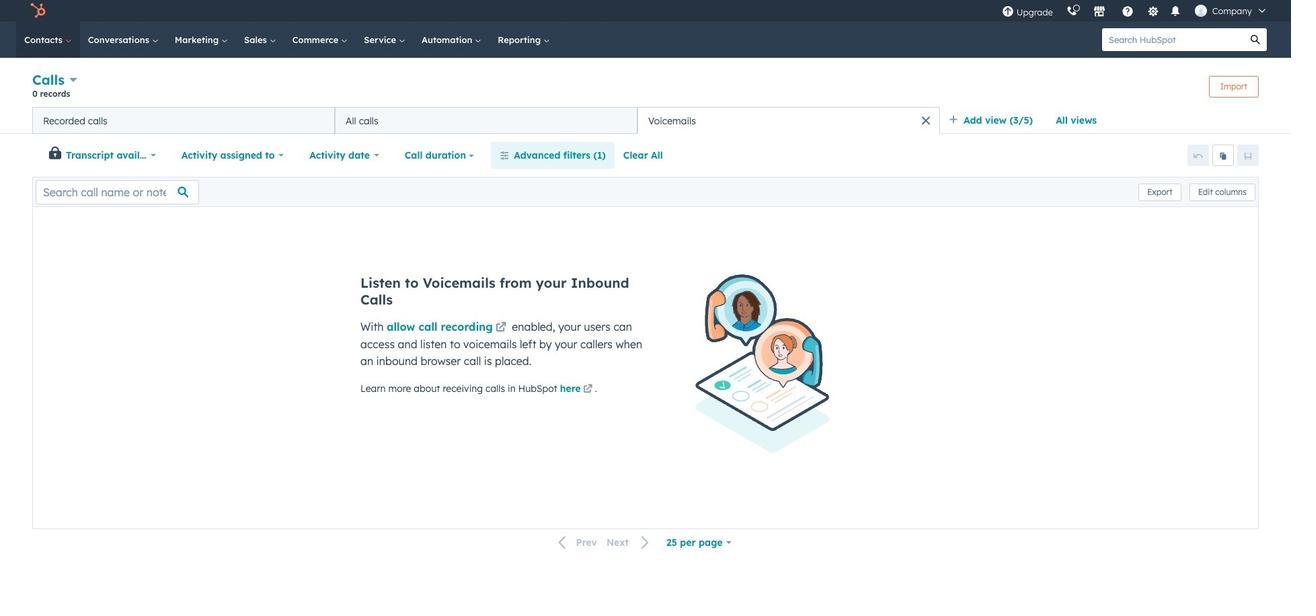 Task type: describe. For each thing, give the bounding box(es) containing it.
marketplaces image
[[1094, 6, 1106, 18]]

jacob simon image
[[1195, 5, 1208, 17]]

pagination navigation
[[551, 534, 658, 552]]



Task type: vqa. For each thing, say whether or not it's contained in the screenshot.
Marketplaces icon
yes



Task type: locate. For each thing, give the bounding box(es) containing it.
link opens in a new window image
[[584, 385, 593, 395]]

Search HubSpot search field
[[1103, 28, 1245, 51]]

menu
[[996, 0, 1276, 22]]

Search call name or notes search field
[[36, 180, 199, 204]]

banner
[[32, 70, 1260, 107]]

link opens in a new window image
[[496, 320, 507, 336], [496, 323, 507, 334], [584, 382, 593, 398]]



